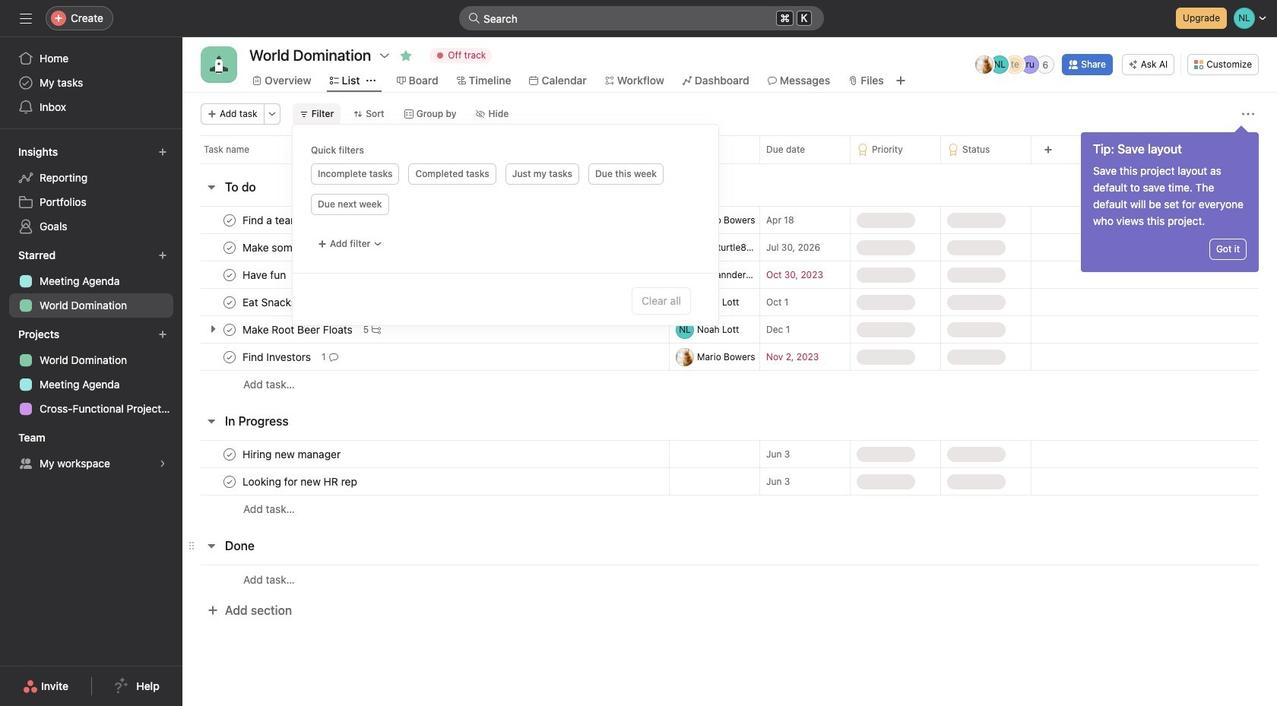 Task type: vqa. For each thing, say whether or not it's contained in the screenshot.
Task name text field for Mark complete checkbox within Eat Snacks cell
yes



Task type: locate. For each thing, give the bounding box(es) containing it.
mark complete image inside find investors cell
[[221, 348, 239, 366]]

0 vertical spatial collapse task list for this group image
[[205, 181, 218, 193]]

row
[[183, 135, 1278, 164], [201, 163, 1260, 164], [183, 206, 1278, 234], [183, 233, 1278, 262], [183, 261, 1278, 289], [183, 288, 1278, 316], [183, 316, 1278, 344], [183, 343, 1278, 371], [183, 370, 1278, 399], [183, 440, 1278, 469], [183, 468, 1278, 496], [183, 495, 1278, 523], [183, 565, 1278, 594]]

mark complete image inside eat snacks cell
[[221, 293, 239, 311]]

task name text field for mark complete checkbox within the have fun cell
[[240, 267, 291, 283]]

2 collapse task list for this group image from the top
[[205, 415, 218, 427]]

3 mark complete image from the top
[[221, 293, 239, 311]]

mark complete checkbox inside make some snacks cell
[[221, 238, 239, 257]]

mark complete image inside find a team cell
[[221, 211, 239, 229]]

None field
[[459, 6, 824, 30]]

mark complete checkbox for eat snacks cell
[[221, 293, 239, 311]]

1 task name text field from the top
[[240, 240, 340, 255]]

task name text field inside make root beer floats cell
[[240, 322, 357, 337]]

mark complete checkbox right expand subtask list for the task make root beer floats 'icon'
[[221, 321, 239, 339]]

mark complete image for eat snacks cell
[[221, 293, 239, 311]]

1 mark complete image from the top
[[221, 211, 239, 229]]

collapse task list for this group image for mark complete option inside hiring new manager "cell"
[[205, 415, 218, 427]]

5 subtasks image
[[372, 325, 381, 334]]

starred element
[[0, 242, 183, 321]]

mark complete checkbox inside eat snacks cell
[[221, 293, 239, 311]]

mark complete checkbox inside find a team cell
[[221, 211, 239, 229]]

collapse task list for this group image
[[205, 181, 218, 193], [205, 415, 218, 427]]

mark complete checkbox for have fun cell
[[221, 266, 239, 284]]

new project or portfolio image
[[158, 330, 167, 339]]

task name text field inside eat snacks cell
[[240, 295, 301, 310]]

mark complete checkbox for find a team cell
[[221, 211, 239, 229]]

prominent image
[[469, 12, 481, 24]]

4 mark complete checkbox from the top
[[221, 348, 239, 366]]

3 mark complete checkbox from the top
[[221, 445, 239, 464]]

0 horizontal spatial 1 comment image
[[329, 353, 338, 362]]

task name text field inside hiring new manager "cell"
[[240, 447, 345, 462]]

task name text field for mark complete option within the make some snacks cell
[[240, 240, 340, 255]]

3 mark complete image from the top
[[221, 445, 239, 464]]

see details, my workspace image
[[158, 459, 167, 469]]

1 vertical spatial mark complete checkbox
[[221, 321, 239, 339]]

mark complete image
[[221, 211, 239, 229], [221, 266, 239, 284], [221, 293, 239, 311], [221, 321, 239, 339]]

2 vertical spatial task name text field
[[240, 474, 362, 489]]

add field image
[[1044, 145, 1053, 154]]

mark complete checkbox inside hiring new manager "cell"
[[221, 445, 239, 464]]

0 vertical spatial mark complete checkbox
[[221, 238, 239, 257]]

mark complete checkbox right add items to starred image
[[221, 238, 239, 257]]

insights element
[[0, 138, 183, 242]]

1 task name text field from the top
[[240, 213, 304, 228]]

1 mark complete checkbox from the top
[[221, 211, 239, 229]]

1 comment image
[[353, 243, 363, 252], [329, 353, 338, 362]]

tooltip
[[1082, 128, 1260, 272]]

mark complete image inside hiring new manager "cell"
[[221, 445, 239, 464]]

mark complete checkbox inside have fun cell
[[221, 266, 239, 284]]

task name text field inside have fun cell
[[240, 267, 291, 283]]

task name text field for mark complete option inside hiring new manager "cell"
[[240, 447, 345, 462]]

show options image
[[379, 49, 391, 62]]

4 mark complete image from the top
[[221, 473, 239, 491]]

1 vertical spatial collapse task list for this group image
[[205, 415, 218, 427]]

1 vertical spatial task name text field
[[240, 295, 301, 310]]

mark complete image
[[221, 238, 239, 257], [221, 348, 239, 366], [221, 445, 239, 464], [221, 473, 239, 491]]

details image
[[651, 325, 660, 334]]

mark complete checkbox inside looking for new hr rep cell
[[221, 473, 239, 491]]

more actions image
[[1243, 108, 1255, 120], [267, 110, 277, 119]]

1 horizontal spatial 1 comment image
[[353, 243, 363, 252]]

task name text field inside find investors cell
[[240, 349, 316, 365]]

Mark complete checkbox
[[221, 211, 239, 229], [221, 266, 239, 284], [221, 293, 239, 311], [221, 348, 239, 366], [221, 473, 239, 491]]

2 task name text field from the top
[[240, 295, 301, 310]]

task name text field inside looking for new hr rep cell
[[240, 474, 362, 489]]

2 mark complete image from the top
[[221, 348, 239, 366]]

mark complete checkbox right see details, my workspace image
[[221, 445, 239, 464]]

1 mark complete checkbox from the top
[[221, 238, 239, 257]]

5 mark complete checkbox from the top
[[221, 473, 239, 491]]

mark complete image for task name text field inside hiring new manager "cell"
[[221, 445, 239, 464]]

mark complete image inside have fun cell
[[221, 266, 239, 284]]

task name text field for find a team cell
[[240, 213, 304, 228]]

2 mark complete checkbox from the top
[[221, 266, 239, 284]]

mark complete image inside make some snacks cell
[[221, 238, 239, 257]]

Task name text field
[[240, 213, 304, 228], [240, 295, 301, 310], [240, 474, 362, 489]]

0 vertical spatial task name text field
[[240, 213, 304, 228]]

2 mark complete checkbox from the top
[[221, 321, 239, 339]]

1 collapse task list for this group image from the top
[[205, 181, 218, 193]]

mark complete checkbox for make some snacks cell
[[221, 238, 239, 257]]

mark complete checkbox inside find investors cell
[[221, 348, 239, 366]]

projects element
[[0, 321, 183, 424]]

1 horizontal spatial more actions image
[[1243, 108, 1255, 120]]

task name text field inside find a team cell
[[240, 213, 304, 228]]

mark complete image for task name text box inside the looking for new hr rep cell
[[221, 473, 239, 491]]

teams element
[[0, 424, 183, 479]]

3 task name text field from the top
[[240, 322, 357, 337]]

5 task name text field from the top
[[240, 447, 345, 462]]

task name text field inside make some snacks cell
[[240, 240, 340, 255]]

Task name text field
[[240, 240, 340, 255], [240, 267, 291, 283], [240, 322, 357, 337], [240, 349, 316, 365], [240, 447, 345, 462]]

collapse task list for this group image for mark complete checkbox in the find a team cell
[[205, 181, 218, 193]]

2 mark complete image from the top
[[221, 266, 239, 284]]

3 task name text field from the top
[[240, 474, 362, 489]]

1 mark complete image from the top
[[221, 238, 239, 257]]

2 vertical spatial mark complete checkbox
[[221, 445, 239, 464]]

Mark complete checkbox
[[221, 238, 239, 257], [221, 321, 239, 339], [221, 445, 239, 464]]

3 mark complete checkbox from the top
[[221, 293, 239, 311]]

4 mark complete image from the top
[[221, 321, 239, 339]]

2 task name text field from the top
[[240, 267, 291, 283]]

mark complete image inside looking for new hr rep cell
[[221, 473, 239, 491]]

mark complete image inside make root beer floats cell
[[221, 321, 239, 339]]

4 task name text field from the top
[[240, 349, 316, 365]]

0 horizontal spatial more actions image
[[267, 110, 277, 119]]

remove from starred image
[[400, 49, 412, 62]]



Task type: describe. For each thing, give the bounding box(es) containing it.
hiring new manager cell
[[183, 440, 669, 469]]

task name text field for mark complete checkbox in the find investors cell
[[240, 349, 316, 365]]

find investors cell
[[183, 343, 669, 371]]

mark complete checkbox for hiring new manager "cell"
[[221, 445, 239, 464]]

3 comments image
[[306, 270, 315, 280]]

mark complete image for task name text field within the find investors cell
[[221, 348, 239, 366]]

rocket image
[[210, 56, 228, 74]]

eat snacks cell
[[183, 288, 669, 316]]

mark complete checkbox inside make root beer floats cell
[[221, 321, 239, 339]]

mark complete image for have fun cell
[[221, 266, 239, 284]]

0 vertical spatial 1 comment image
[[353, 243, 363, 252]]

task name text field for eat snacks cell
[[240, 295, 301, 310]]

mark complete checkbox for looking for new hr rep cell
[[221, 473, 239, 491]]

have fun cell
[[183, 261, 669, 289]]

make some snacks cell
[[183, 233, 669, 262]]

find a team cell
[[183, 206, 669, 234]]

looking for new hr rep cell
[[183, 468, 669, 496]]

make root beer floats cell
[[183, 316, 669, 344]]

mark complete image for task name text field within the make some snacks cell
[[221, 238, 239, 257]]

hide sidebar image
[[20, 12, 32, 24]]

header to do tree grid
[[183, 206, 1278, 399]]

move tasks between sections image
[[624, 325, 633, 334]]

Search tasks, projects, and more text field
[[459, 6, 824, 30]]

1 vertical spatial 1 comment image
[[329, 353, 338, 362]]

more section actions image
[[288, 181, 300, 193]]

task name text field for looking for new hr rep cell
[[240, 474, 362, 489]]

mark complete checkbox for find investors cell
[[221, 348, 239, 366]]

add tab image
[[895, 75, 907, 87]]

new insights image
[[158, 148, 167, 157]]

global element
[[0, 37, 183, 129]]

add items to starred image
[[158, 251, 167, 260]]

mark complete image for find a team cell
[[221, 211, 239, 229]]

header in progress tree grid
[[183, 440, 1278, 523]]

expand subtask list for the task make root beer floats image
[[207, 323, 219, 335]]

collapse task list for this group image
[[205, 540, 218, 552]]

tab actions image
[[366, 76, 375, 85]]



